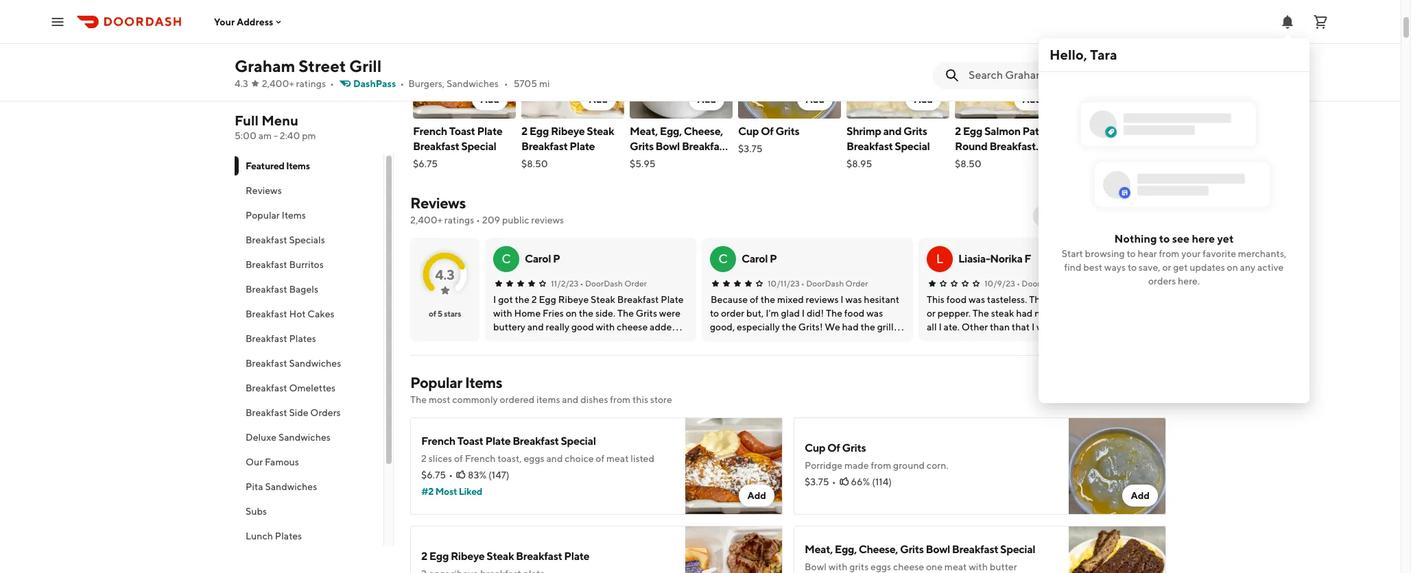 Task type: locate. For each thing, give the bounding box(es) containing it.
popular for popular items
[[246, 210, 280, 221]]

toast down burgers, sandwiches • 5705 mi
[[449, 125, 475, 138]]

add for shrimp and grits breakfast special
[[914, 94, 933, 105]]

meat, inside meat, egg, cheese, grits bowl breakfast special
[[630, 125, 658, 138]]

1 horizontal spatial carol p
[[742, 253, 777, 266]]

breakfast inside "button"
[[246, 259, 287, 270]]

pita sandwiches button
[[235, 475, 384, 500]]

special inside french toast plate breakfast special 2 slices of french toast, eggs and choice of meat listed
[[561, 435, 596, 448]]

items inside button
[[282, 210, 306, 221]]

plates inside button
[[275, 531, 302, 542]]

2 horizontal spatial of
[[596, 454, 605, 465]]

1 carol p from the left
[[525, 253, 560, 266]]

• doordash order right 11/2/23
[[580, 279, 647, 289]]

0 vertical spatial popular
[[246, 210, 280, 221]]

2 inside french toast plate breakfast special 2 slices of french toast, eggs and choice of meat listed
[[421, 454, 427, 465]]

and left choice
[[547, 454, 563, 465]]

meat,
[[630, 125, 658, 138], [805, 544, 833, 557]]

doordash for 10/11/23
[[807, 279, 844, 289]]

ribeye inside 2 egg ribeye steak breakfast plate $8.50
[[551, 125, 585, 138]]

c for 11/2/23
[[502, 252, 511, 266]]

open menu image
[[49, 13, 66, 30]]

bowl inside meat, egg, cheese, grits bowl breakfast special
[[656, 140, 680, 153]]

2 egg ribeye steak breakfast plate image
[[522, 21, 625, 119], [686, 526, 783, 574]]

$6.75 up #2
[[421, 470, 446, 481]]

from inside cup of grits porridge made from ground corn.
[[871, 461, 892, 471]]

meat, up $5.95
[[630, 125, 658, 138]]

1 horizontal spatial order
[[846, 279, 868, 289]]

toast inside french toast plate breakfast special $6.75
[[449, 125, 475, 138]]

french inside french toast plate breakfast special $6.75
[[413, 125, 447, 138]]

meat inside french toast plate breakfast special 2 slices of french toast, eggs and choice of meat listed
[[607, 454, 629, 465]]

plates for breakfast plates
[[289, 334, 316, 345]]

0 horizontal spatial meat, egg, cheese, grits bowl breakfast special image
[[630, 21, 733, 119]]

toast up "83%"
[[458, 435, 484, 448]]

0 vertical spatial of
[[761, 125, 774, 138]]

l
[[937, 252, 944, 266]]

and inside shrimp and grits breakfast special $8.95
[[884, 125, 902, 138]]

popular up most
[[410, 374, 462, 392]]

0 vertical spatial and
[[884, 125, 902, 138]]

plates inside 'button'
[[289, 334, 316, 345]]

1 vertical spatial of
[[828, 442, 841, 455]]

1 horizontal spatial meat
[[945, 562, 967, 573]]

• doordash order for 10/11/23
[[801, 279, 868, 289]]

carol for 11/2/23
[[525, 253, 551, 266]]

2,400+ down reviews link at the left of page
[[410, 215, 443, 226]]

meat, down the $3.75 •
[[805, 544, 833, 557]]

1 vertical spatial cheese,
[[859, 544, 898, 557]]

and right the shrimp
[[884, 125, 902, 138]]

eggs right 'grits'
[[871, 562, 892, 573]]

-
[[274, 130, 278, 141]]

0 vertical spatial toast
[[449, 125, 475, 138]]

add review
[[1042, 211, 1095, 222]]

0 horizontal spatial of
[[429, 309, 436, 319]]

1 horizontal spatial 2,400+
[[410, 215, 443, 226]]

reviews inside "button"
[[246, 185, 282, 196]]

• doordash order for 10/9/23
[[1017, 279, 1084, 289]]

add for 2 egg salmon patty round breakfast plate
[[1023, 94, 1042, 105]]

1 horizontal spatial with
[[969, 562, 988, 573]]

plate inside french toast plate breakfast special 2 slices of french toast, eggs and choice of meat listed
[[486, 435, 511, 448]]

of right "slices"
[[454, 454, 463, 465]]

0 vertical spatial $3.75
[[738, 143, 763, 154]]

toast for french toast plate breakfast special $6.75
[[449, 125, 475, 138]]

our
[[246, 457, 263, 468]]

• doordash order right "10/11/23"
[[801, 279, 868, 289]]

plates down hot
[[289, 334, 316, 345]]

0 horizontal spatial with
[[829, 562, 848, 573]]

carol p up 11/2/23
[[525, 253, 560, 266]]

1 horizontal spatial cup
[[805, 442, 826, 455]]

meat left the listed
[[607, 454, 629, 465]]

reviews link
[[410, 194, 466, 212]]

most
[[435, 487, 457, 498]]

reviews inside reviews 2,400+ ratings • 209 public reviews
[[410, 194, 466, 212]]

breakfast sandwiches
[[246, 358, 341, 369]]

items for popular items
[[282, 210, 306, 221]]

toast for french toast plate breakfast special 2 slices of french toast, eggs and choice of meat listed
[[458, 435, 484, 448]]

meat, egg, cheese, grits bowl breakfast special image
[[630, 21, 733, 119], [1069, 526, 1167, 574]]

1 horizontal spatial of
[[454, 454, 463, 465]]

items for featured items
[[286, 161, 310, 172]]

cup for cup of grits
[[738, 125, 759, 138]]

0 horizontal spatial french toast plate breakfast special image
[[413, 21, 516, 119]]

1 doordash from the left
[[585, 279, 623, 289]]

ratings down graham street grill
[[296, 78, 326, 89]]

fries
[[1095, 125, 1119, 138]]

sandwiches for pita
[[265, 482, 317, 493]]

3 • doordash order from the left
[[1017, 279, 1084, 289]]

egg for 2 egg ribeye steak breakfast plate
[[429, 550, 449, 563]]

• left burgers,
[[400, 78, 404, 89]]

0 horizontal spatial 2,400+
[[262, 78, 294, 89]]

2 order from the left
[[846, 279, 868, 289]]

steak for 2 egg ribeye steak breakfast plate
[[487, 550, 514, 563]]

from up or on the top right of the page
[[1160, 248, 1180, 259]]

sandwiches down famous
[[265, 482, 317, 493]]

sandwiches right burgers,
[[447, 78, 499, 89]]

popular up breakfast specials
[[246, 210, 280, 221]]

bowl up $5.95
[[656, 140, 680, 153]]

c
[[502, 252, 511, 266], [719, 252, 728, 266]]

egg inside 2 egg salmon patty round breakfast plate
[[963, 125, 983, 138]]

items up breakfast specials
[[282, 210, 306, 221]]

grits for cup of grits
[[776, 125, 800, 138]]

0 horizontal spatial carol p
[[525, 253, 560, 266]]

eggs right toast,
[[524, 454, 545, 465]]

of for porridge made from ground corn.
[[828, 442, 841, 455]]

cheese, left cup of grits $3.75
[[684, 125, 723, 138]]

notification bell image
[[1280, 13, 1296, 30]]

0 vertical spatial cup of grits image
[[738, 21, 841, 119]]

2 up round
[[955, 125, 961, 138]]

toast
[[449, 125, 475, 138], [458, 435, 484, 448]]

1 vertical spatial ribeye
[[451, 550, 485, 563]]

doordash for 11/2/23
[[585, 279, 623, 289]]

breakfast hot cakes button
[[235, 302, 384, 327]]

0 vertical spatial ribeye
[[551, 125, 585, 138]]

egg, inside meat, egg, cheese, grits bowl breakfast special bowl with grits eggs cheese one meat with butter
[[835, 544, 857, 557]]

10/9/23
[[985, 279, 1016, 289]]

pita
[[246, 482, 263, 493]]

cheese, for meat, egg, cheese, grits bowl breakfast special
[[684, 125, 723, 138]]

1 horizontal spatial popular
[[410, 374, 462, 392]]

with left butter
[[969, 562, 988, 573]]

ratings down reviews link at the left of page
[[445, 215, 474, 226]]

0 horizontal spatial cup
[[738, 125, 759, 138]]

from left this
[[610, 395, 631, 406]]

this
[[633, 395, 649, 406]]

1 horizontal spatial from
[[871, 461, 892, 471]]

0 vertical spatial meat,
[[630, 125, 658, 138]]

• left 209
[[476, 215, 480, 226]]

order for 10/9/23
[[1062, 279, 1084, 289]]

egg
[[530, 125, 549, 138], [963, 125, 983, 138], [429, 550, 449, 563]]

0 horizontal spatial steak
[[487, 550, 514, 563]]

1 horizontal spatial meat,
[[805, 544, 833, 557]]

popular items the most commonly ordered items and dishes from this store
[[410, 374, 672, 406]]

1 horizontal spatial ratings
[[445, 215, 474, 226]]

breakfast side orders
[[246, 408, 341, 419]]

from inside nothing to see here yet start browsing to hear from your favorite merchants, find best ways to save, or get updates on any active orders here.
[[1160, 248, 1180, 259]]

0 horizontal spatial meat
[[607, 454, 629, 465]]

1 vertical spatial bowl
[[926, 544, 951, 557]]

meat, inside meat, egg, cheese, grits bowl breakfast special bowl with grits eggs cheese one meat with butter
[[805, 544, 833, 557]]

reviews
[[246, 185, 282, 196], [410, 194, 466, 212]]

2 vertical spatial french
[[465, 454, 496, 465]]

of
[[429, 309, 436, 319], [454, 454, 463, 465], [596, 454, 605, 465]]

special inside french toast plate breakfast special $6.75
[[461, 140, 497, 153]]

meat right "one"
[[945, 562, 967, 573]]

2 down #2
[[421, 550, 427, 563]]

(114)
[[872, 477, 892, 488]]

sandwiches for breakfast
[[289, 358, 341, 369]]

add for home fries
[[1131, 94, 1150, 105]]

1 horizontal spatial bowl
[[805, 562, 827, 573]]

favorite
[[1203, 248, 1237, 259]]

2,400+ down graham
[[262, 78, 294, 89]]

choice
[[565, 454, 594, 465]]

reviews down "featured" at the top
[[246, 185, 282, 196]]

0 vertical spatial cup
[[738, 125, 759, 138]]

breakfast bagels button
[[235, 277, 384, 302]]

2 for 2 egg ribeye steak breakfast plate $8.50
[[522, 125, 528, 138]]

reviews down french toast plate breakfast special $6.75
[[410, 194, 466, 212]]

store
[[651, 395, 672, 406]]

1 horizontal spatial french toast plate breakfast special image
[[686, 418, 783, 515]]

and inside popular items the most commonly ordered items and dishes from this store
[[562, 395, 579, 406]]

2 carol from the left
[[742, 253, 768, 266]]

grits inside meat, egg, cheese, grits bowl breakfast special
[[630, 140, 654, 153]]

yet
[[1218, 233, 1234, 246]]

of inside cup of grits $3.75
[[761, 125, 774, 138]]

1 vertical spatial plates
[[275, 531, 302, 542]]

eggs inside french toast plate breakfast special 2 slices of french toast, eggs and choice of meat listed
[[524, 454, 545, 465]]

#2 most liked
[[421, 487, 483, 498]]

2 egg salmon patty round breakfast plate image
[[955, 21, 1058, 119]]

$8.50 down round
[[955, 159, 982, 170]]

2 • doordash order from the left
[[801, 279, 868, 289]]

2 down 5705
[[522, 125, 528, 138]]

burgers, sandwiches • 5705 mi
[[408, 78, 550, 89]]

doordash down f
[[1022, 279, 1060, 289]]

2 inside 2 egg salmon patty round breakfast plate
[[955, 125, 961, 138]]

1 horizontal spatial $3.75
[[805, 477, 830, 488]]

toast inside french toast plate breakfast special 2 slices of french toast, eggs and choice of meat listed
[[458, 435, 484, 448]]

of
[[761, 125, 774, 138], [828, 442, 841, 455]]

carol up "10/11/23"
[[742, 253, 768, 266]]

$6.75
[[413, 159, 438, 170], [421, 470, 446, 481]]

bowl left 'grits'
[[805, 562, 827, 573]]

0 horizontal spatial order
[[625, 279, 647, 289]]

0 horizontal spatial 2 egg ribeye steak breakfast plate image
[[522, 21, 625, 119]]

0 vertical spatial ratings
[[296, 78, 326, 89]]

1 vertical spatial french
[[421, 435, 456, 448]]

1 vertical spatial 2 egg ribeye steak breakfast plate image
[[686, 526, 783, 574]]

doordash right "10/11/23"
[[807, 279, 844, 289]]

cup for porridge made from ground corn.
[[805, 442, 826, 455]]

• doordash order for 11/2/23
[[580, 279, 647, 289]]

1 horizontal spatial egg,
[[835, 544, 857, 557]]

$3.75 •
[[805, 477, 836, 488]]

2 inside 2 egg ribeye steak breakfast plate $8.50
[[522, 125, 528, 138]]

popular for popular items the most commonly ordered items and dishes from this store
[[410, 374, 462, 392]]

cheese, inside meat, egg, cheese, grits bowl breakfast special bowl with grits eggs cheese one meat with butter
[[859, 544, 898, 557]]

0 vertical spatial french
[[413, 125, 447, 138]]

bowl for meat, egg, cheese, grits bowl breakfast special
[[656, 140, 680, 153]]

egg up round
[[963, 125, 983, 138]]

stars
[[444, 309, 461, 319]]

1 p from the left
[[553, 253, 560, 266]]

f
[[1025, 253, 1032, 266]]

eggs
[[524, 454, 545, 465], [871, 562, 892, 573]]

1 order from the left
[[625, 279, 647, 289]]

0 horizontal spatial doordash
[[585, 279, 623, 289]]

p up 11/2/23
[[553, 253, 560, 266]]

french down burgers,
[[413, 125, 447, 138]]

1 horizontal spatial • doordash order
[[801, 279, 868, 289]]

popular inside button
[[246, 210, 280, 221]]

0 vertical spatial egg,
[[660, 125, 682, 138]]

popular inside popular items the most commonly ordered items and dishes from this store
[[410, 374, 462, 392]]

items inside popular items the most commonly ordered items and dishes from this store
[[465, 374, 502, 392]]

french up "slices"
[[421, 435, 456, 448]]

french toast plate breakfast special image
[[413, 21, 516, 119], [686, 418, 783, 515]]

street
[[299, 56, 346, 75]]

ribeye for 2 egg ribeye steak breakfast plate
[[451, 550, 485, 563]]

breakfast hot cakes
[[246, 309, 335, 320]]

burgers,
[[408, 78, 445, 89]]

doordash
[[585, 279, 623, 289], [807, 279, 844, 289], [1022, 279, 1060, 289]]

1 horizontal spatial p
[[770, 253, 777, 266]]

egg,
[[660, 125, 682, 138], [835, 544, 857, 557]]

2 p from the left
[[770, 253, 777, 266]]

of for cup of grits
[[761, 125, 774, 138]]

eggs inside meat, egg, cheese, grits bowl breakfast special bowl with grits eggs cheese one meat with butter
[[871, 562, 892, 573]]

2 doordash from the left
[[807, 279, 844, 289]]

0 vertical spatial 4.3
[[235, 78, 248, 89]]

• right 11/2/23
[[580, 279, 584, 289]]

grits inside cup of grits $3.75
[[776, 125, 800, 138]]

1 vertical spatial 2,400+
[[410, 215, 443, 226]]

1 vertical spatial cup of grits image
[[1069, 418, 1167, 515]]

plate inside 2 egg salmon patty round breakfast plate
[[955, 155, 981, 168]]

of 5 stars
[[429, 309, 461, 319]]

reviews button
[[235, 178, 384, 203]]

p up "10/11/23"
[[770, 253, 777, 266]]

egg, for meat, egg, cheese, grits bowl breakfast special bowl with grits eggs cheese one meat with butter
[[835, 544, 857, 557]]

previous image
[[1123, 211, 1134, 222]]

1 vertical spatial steak
[[487, 550, 514, 563]]

• right "10/11/23"
[[801, 279, 805, 289]]

5:00
[[235, 130, 257, 141]]

of inside cup of grits porridge made from ground corn.
[[828, 442, 841, 455]]

1 horizontal spatial of
[[828, 442, 841, 455]]

add for 2 egg ribeye steak breakfast plate
[[589, 94, 608, 105]]

0 horizontal spatial $8.50
[[522, 159, 548, 170]]

our famous
[[246, 457, 299, 468]]

special inside shrimp and grits breakfast special $8.95
[[895, 140, 930, 153]]

items
[[537, 395, 560, 406]]

1 horizontal spatial cup of grits image
[[1069, 418, 1167, 515]]

cheese, up 'grits'
[[859, 544, 898, 557]]

1 horizontal spatial cheese,
[[859, 544, 898, 557]]

sandwiches up omelettes
[[289, 358, 341, 369]]

egg down mi
[[530, 125, 549, 138]]

special inside meat, egg, cheese, grits bowl breakfast special
[[630, 155, 665, 168]]

plates
[[289, 334, 316, 345], [275, 531, 302, 542]]

featured items
[[246, 161, 310, 172]]

0 vertical spatial steak
[[587, 125, 614, 138]]

1 horizontal spatial 4.3
[[435, 267, 455, 282]]

cheese, for meat, egg, cheese, grits bowl breakfast special bowl with grits eggs cheese one meat with butter
[[859, 544, 898, 557]]

plate
[[477, 125, 503, 138], [570, 140, 595, 153], [955, 155, 981, 168], [486, 435, 511, 448], [564, 550, 590, 563]]

2 horizontal spatial bowl
[[926, 544, 951, 557]]

grits inside meat, egg, cheese, grits bowl breakfast special bowl with grits eggs cheese one meat with butter
[[900, 544, 924, 557]]

meat, for meat, egg, cheese, grits bowl breakfast special
[[630, 125, 658, 138]]

$8.50 inside 2 egg ribeye steak breakfast plate $8.50
[[522, 159, 548, 170]]

carol p up "10/11/23"
[[742, 253, 777, 266]]

ribeye
[[551, 125, 585, 138], [451, 550, 485, 563]]

hello,
[[1050, 47, 1088, 62]]

sandwiches up our famous button
[[279, 432, 331, 443]]

1 horizontal spatial reviews
[[410, 194, 466, 212]]

special
[[461, 140, 497, 153], [895, 140, 930, 153], [630, 155, 665, 168], [561, 435, 596, 448], [1001, 544, 1036, 557]]

to down nothing at right top
[[1127, 248, 1136, 259]]

0 horizontal spatial p
[[553, 253, 560, 266]]

from inside popular items the most commonly ordered items and dishes from this store
[[610, 395, 631, 406]]

egg inside 2 egg ribeye steak breakfast plate $8.50
[[530, 125, 549, 138]]

1 carol from the left
[[525, 253, 551, 266]]

of right choice
[[596, 454, 605, 465]]

items up commonly
[[465, 374, 502, 392]]

to right "ways"
[[1128, 262, 1137, 273]]

eggs for breakfast
[[524, 454, 545, 465]]

1 horizontal spatial ribeye
[[551, 125, 585, 138]]

most
[[429, 395, 451, 406]]

• doordash order down find
[[1017, 279, 1084, 289]]

0 vertical spatial cheese,
[[684, 125, 723, 138]]

tara
[[1091, 47, 1118, 62]]

french toast plate breakfast special 2 slices of french toast, eggs and choice of meat listed
[[421, 435, 655, 465]]

1 vertical spatial ratings
[[445, 215, 474, 226]]

2 left "slices"
[[421, 454, 427, 465]]

1 horizontal spatial 2 egg ribeye steak breakfast plate image
[[686, 526, 783, 574]]

$8.50 up reviews
[[522, 159, 548, 170]]

your
[[1182, 248, 1201, 259]]

1 horizontal spatial carol
[[742, 253, 768, 266]]

1 vertical spatial items
[[282, 210, 306, 221]]

0 vertical spatial items
[[286, 161, 310, 172]]

browsing
[[1085, 248, 1125, 259]]

breakfast inside 2 egg salmon patty round breakfast plate
[[990, 140, 1036, 153]]

0 horizontal spatial from
[[610, 395, 631, 406]]

graham
[[235, 56, 295, 75]]

cup of grits porridge made from ground corn.
[[805, 442, 949, 471]]

1 horizontal spatial c
[[719, 252, 728, 266]]

2 horizontal spatial doordash
[[1022, 279, 1060, 289]]

1 vertical spatial toast
[[458, 435, 484, 448]]

carol for 10/11/23
[[742, 253, 768, 266]]

breakfast inside meat, egg, cheese, grits bowl breakfast special bowl with grits eggs cheese one meat with butter
[[952, 544, 999, 557]]

0 horizontal spatial $3.75
[[738, 143, 763, 154]]

doordash right 11/2/23
[[585, 279, 623, 289]]

breakfast bagels
[[246, 284, 318, 295]]

4.3 up of 5 stars
[[435, 267, 455, 282]]

0 horizontal spatial reviews
[[246, 185, 282, 196]]

carol up 11/2/23
[[525, 253, 551, 266]]

2 vertical spatial items
[[465, 374, 502, 392]]

0 vertical spatial from
[[1160, 248, 1180, 259]]

egg, inside meat, egg, cheese, grits bowl breakfast special
[[660, 125, 682, 138]]

3 doordash from the left
[[1022, 279, 1060, 289]]

2
[[522, 125, 528, 138], [955, 125, 961, 138], [421, 454, 427, 465], [421, 550, 427, 563]]

1 $8.50 from the left
[[522, 159, 548, 170]]

1 vertical spatial cup
[[805, 442, 826, 455]]

4.3
[[235, 78, 248, 89], [435, 267, 455, 282]]

with left 'grits'
[[829, 562, 848, 573]]

0 vertical spatial meat
[[607, 454, 629, 465]]

d
[[1152, 252, 1162, 266]]

plates right lunch
[[275, 531, 302, 542]]

and right 'items'
[[562, 395, 579, 406]]

0 vertical spatial bowl
[[656, 140, 680, 153]]

• down the porridge
[[832, 477, 836, 488]]

add button for 2 egg salmon patty round breakfast plate
[[1015, 89, 1050, 110]]

$8.50
[[522, 159, 548, 170], [955, 159, 982, 170]]

cup of grits image
[[738, 21, 841, 119], [1069, 418, 1167, 515]]

p for 10/11/23
[[770, 253, 777, 266]]

items up reviews "button"
[[286, 161, 310, 172]]

french up "83%"
[[465, 454, 496, 465]]

see
[[1173, 233, 1190, 246]]

orders
[[1149, 276, 1177, 287]]

4.3 down graham
[[235, 78, 248, 89]]

cup inside cup of grits porridge made from ground corn.
[[805, 442, 826, 455]]

0 horizontal spatial eggs
[[524, 454, 545, 465]]

reviews
[[531, 215, 564, 226]]

3 order from the left
[[1062, 279, 1084, 289]]

of left 5
[[429, 309, 436, 319]]

2 for 2 egg salmon patty round breakfast plate
[[955, 125, 961, 138]]

to left see
[[1160, 233, 1170, 246]]

0 horizontal spatial egg,
[[660, 125, 682, 138]]

2:40
[[280, 130, 300, 141]]

1 • doordash order from the left
[[580, 279, 647, 289]]

hear
[[1138, 248, 1158, 259]]

• doordash order
[[580, 279, 647, 289], [801, 279, 868, 289], [1017, 279, 1084, 289]]

1 horizontal spatial doordash
[[807, 279, 844, 289]]

add
[[481, 94, 500, 105], [589, 94, 608, 105], [698, 94, 717, 105], [806, 94, 825, 105], [914, 94, 933, 105], [1023, 94, 1042, 105], [1131, 94, 1150, 105], [1042, 211, 1061, 222], [748, 491, 767, 502], [1131, 491, 1150, 502]]

start
[[1062, 248, 1084, 259]]

0 horizontal spatial egg
[[429, 550, 449, 563]]

cheese, inside meat, egg, cheese, grits bowl breakfast special
[[684, 125, 723, 138]]

cup inside cup of grits $3.75
[[738, 125, 759, 138]]

209
[[482, 215, 500, 226]]

liked
[[459, 487, 483, 498]]

$6.75 inside french toast plate breakfast special $6.75
[[413, 159, 438, 170]]

2 horizontal spatial order
[[1062, 279, 1084, 289]]

sandwiches for burgers,
[[447, 78, 499, 89]]

grits inside cup of grits porridge made from ground corn.
[[842, 442, 866, 455]]

from up '(114)'
[[871, 461, 892, 471]]

1 vertical spatial popular
[[410, 374, 462, 392]]

the
[[410, 395, 427, 406]]

breakfast
[[413, 140, 459, 153], [522, 140, 568, 153], [682, 140, 728, 153], [847, 140, 893, 153], [990, 140, 1036, 153], [246, 235, 287, 246], [246, 259, 287, 270], [246, 284, 287, 295], [246, 309, 287, 320], [246, 334, 287, 345], [246, 358, 287, 369], [246, 383, 287, 394], [246, 408, 287, 419], [513, 435, 559, 448], [952, 544, 999, 557], [516, 550, 562, 563]]

steak inside 2 egg ribeye steak breakfast plate $8.50
[[587, 125, 614, 138]]

1 vertical spatial meat,
[[805, 544, 833, 557]]

special for french toast plate breakfast special $6.75
[[461, 140, 497, 153]]

1 c from the left
[[502, 252, 511, 266]]

popular
[[246, 210, 280, 221], [410, 374, 462, 392]]

add button for meat, egg, cheese, grits bowl breakfast special
[[689, 89, 725, 110]]

2 horizontal spatial from
[[1160, 248, 1180, 259]]

0 horizontal spatial c
[[502, 252, 511, 266]]

1 horizontal spatial $8.50
[[955, 159, 982, 170]]

egg down most
[[429, 550, 449, 563]]

grits inside shrimp and grits breakfast special $8.95
[[904, 125, 928, 138]]

side
[[289, 408, 309, 419]]

reviews for reviews
[[246, 185, 282, 196]]

breakfast inside 'button'
[[246, 334, 287, 345]]

bowl up "one"
[[926, 544, 951, 557]]

$6.75 up reviews link at the left of page
[[413, 159, 438, 170]]

• down street
[[330, 78, 334, 89]]

2 carol p from the left
[[742, 253, 777, 266]]

next image
[[1150, 211, 1161, 222]]

0 horizontal spatial carol
[[525, 253, 551, 266]]

2 c from the left
[[719, 252, 728, 266]]

breakfast inside french toast plate breakfast special $6.75
[[413, 140, 459, 153]]

save,
[[1139, 262, 1161, 273]]

1 horizontal spatial eggs
[[871, 562, 892, 573]]

$3.75
[[738, 143, 763, 154], [805, 477, 830, 488]]



Task type: vqa. For each thing, say whether or not it's contained in the screenshot.
right Click to add this store to your saved list icon
no



Task type: describe. For each thing, give the bounding box(es) containing it.
0 vertical spatial 2 egg ribeye steak breakfast plate image
[[522, 21, 625, 119]]

dashpass
[[353, 78, 396, 89]]

here.
[[1178, 276, 1200, 287]]

deluxe sandwiches button
[[235, 426, 384, 450]]

2 for 2 egg ribeye steak breakfast plate
[[421, 550, 427, 563]]

bowl for meat, egg, cheese, grits bowl breakfast special bowl with grits eggs cheese one meat with butter
[[926, 544, 951, 557]]

66%
[[851, 477, 871, 488]]

meat, for meat, egg, cheese, grits bowl breakfast special bowl with grits eggs cheese one meat with butter
[[805, 544, 833, 557]]

bagels
[[289, 284, 318, 295]]

plate inside 2 egg ribeye steak breakfast plate $8.50
[[570, 140, 595, 153]]

66% (114)
[[851, 477, 892, 488]]

from for to
[[1160, 248, 1180, 259]]

0 vertical spatial french toast plate breakfast special image
[[413, 21, 516, 119]]

p for 11/2/23
[[553, 253, 560, 266]]

grits
[[850, 562, 869, 573]]

review
[[1063, 211, 1095, 222]]

breakfast omelettes
[[246, 383, 336, 394]]

• right 10/9/23
[[1017, 279, 1021, 289]]

on
[[1228, 262, 1239, 273]]

nothing
[[1115, 233, 1157, 246]]

$3.75 inside cup of grits $3.75
[[738, 143, 763, 154]]

• left 5705
[[504, 78, 508, 89]]

• inside reviews 2,400+ ratings • 209 public reviews
[[476, 215, 480, 226]]

$6.75 •
[[421, 470, 453, 481]]

patty
[[1023, 125, 1049, 138]]

merchants,
[[1239, 248, 1287, 259]]

grits for porridge made from ground corn.
[[842, 442, 866, 455]]

public
[[502, 215, 529, 226]]

meat, egg, cheese, grits bowl breakfast special bowl with grits eggs cheese one meat with butter
[[805, 544, 1036, 573]]

menu
[[262, 113, 299, 128]]

add button for french toast plate breakfast special
[[472, 89, 508, 110]]

egg for 2 egg salmon patty round breakfast plate
[[963, 125, 983, 138]]

0 horizontal spatial ratings
[[296, 78, 326, 89]]

ways
[[1105, 262, 1126, 273]]

porridge
[[805, 461, 843, 471]]

2 $8.50 from the left
[[955, 159, 982, 170]]

made
[[845, 461, 869, 471]]

plate inside french toast plate breakfast special $6.75
[[477, 125, 503, 138]]

0 vertical spatial to
[[1160, 233, 1170, 246]]

eggs for grits
[[871, 562, 892, 573]]

breakfast sandwiches button
[[235, 351, 384, 376]]

2,400+ ratings •
[[262, 78, 334, 89]]

lunch
[[246, 531, 273, 542]]

breakfast specials
[[246, 235, 325, 246]]

french for french toast plate breakfast special 2 slices of french toast, eggs and choice of meat listed
[[421, 435, 456, 448]]

get
[[1174, 262, 1188, 273]]

$5.95
[[630, 159, 656, 170]]

grits for shrimp and grits breakfast special
[[904, 125, 928, 138]]

full
[[235, 113, 259, 128]]

5
[[438, 309, 443, 319]]

subs
[[246, 506, 267, 517]]

home fries image
[[1064, 21, 1167, 119]]

1 horizontal spatial meat, egg, cheese, grits bowl breakfast special image
[[1069, 526, 1167, 574]]

breakfast inside 2 egg ribeye steak breakfast plate $8.50
[[522, 140, 568, 153]]

any
[[1241, 262, 1256, 273]]

find
[[1065, 262, 1082, 273]]

omelettes
[[289, 383, 336, 394]]

add button for shrimp and grits breakfast special
[[906, 89, 942, 110]]

1 vertical spatial $3.75
[[805, 477, 830, 488]]

lunch plates
[[246, 531, 302, 542]]

your
[[214, 16, 235, 27]]

reviews 2,400+ ratings • 209 public reviews
[[410, 194, 564, 226]]

2 with from the left
[[969, 562, 988, 573]]

2 egg ribeye steak breakfast plate $8.50
[[522, 125, 614, 170]]

cakes
[[308, 309, 335, 320]]

pita sandwiches
[[246, 482, 317, 493]]

egg, for meat, egg, cheese, grits bowl breakfast special
[[660, 125, 682, 138]]

special inside meat, egg, cheese, grits bowl breakfast special bowl with grits eggs cheese one meat with butter
[[1001, 544, 1036, 557]]

specials
[[289, 235, 325, 246]]

1 with from the left
[[829, 562, 848, 573]]

carol p for 11/2/23
[[525, 253, 560, 266]]

2,400+ inside reviews 2,400+ ratings • 209 public reviews
[[410, 215, 443, 226]]

and inside french toast plate breakfast special 2 slices of french toast, eggs and choice of meat listed
[[547, 454, 563, 465]]

your address button
[[214, 16, 284, 27]]

shrimp and grits breakfast special image
[[847, 21, 950, 119]]

from for items
[[610, 395, 631, 406]]

0 vertical spatial meat, egg, cheese, grits bowl breakfast special image
[[630, 21, 733, 119]]

10/11/23
[[768, 279, 800, 289]]

ribeye for 2 egg ribeye steak breakfast plate $8.50
[[551, 125, 585, 138]]

2 vertical spatial bowl
[[805, 562, 827, 573]]

add button for home fries
[[1123, 89, 1158, 110]]

add for french toast plate breakfast special
[[481, 94, 500, 105]]

mi
[[539, 78, 550, 89]]

home fries $3.95
[[1064, 125, 1119, 154]]

c for 10/11/23
[[719, 252, 728, 266]]

popular items button
[[235, 203, 384, 228]]

order for 10/11/23
[[846, 279, 868, 289]]

add button for cup of grits
[[798, 89, 833, 110]]

breakfast omelettes button
[[235, 376, 384, 401]]

1 vertical spatial $6.75
[[421, 470, 446, 481]]

breakfast inside shrimp and grits breakfast special $8.95
[[847, 140, 893, 153]]

french toast plate breakfast special $6.75
[[413, 125, 503, 170]]

sandwiches for deluxe
[[279, 432, 331, 443]]

plates for lunch plates
[[275, 531, 302, 542]]

dashpass •
[[353, 78, 404, 89]]

steak for 2 egg ribeye steak breakfast plate $8.50
[[587, 125, 614, 138]]

0 horizontal spatial cup of grits image
[[738, 21, 841, 119]]

items for popular items the most commonly ordered items and dishes from this store
[[465, 374, 502, 392]]

breakfast inside meat, egg, cheese, grits bowl breakfast special
[[682, 140, 728, 153]]

grill
[[349, 56, 382, 75]]

french for french toast plate breakfast special $6.75
[[413, 125, 447, 138]]

add button for 2 egg ribeye steak breakfast plate
[[581, 89, 616, 110]]

#2
[[421, 487, 434, 498]]

lunch plates button
[[235, 524, 384, 549]]

0 items, open order cart image
[[1313, 13, 1329, 30]]

83%
[[468, 470, 487, 481]]

address
[[237, 16, 273, 27]]

home
[[1064, 125, 1093, 138]]

(147)
[[489, 470, 510, 481]]

1 vertical spatial to
[[1127, 248, 1136, 259]]

shrimp
[[847, 125, 882, 138]]

hello, tara
[[1050, 47, 1118, 62]]

featured
[[246, 161, 284, 172]]

add for meat, egg, cheese, grits bowl breakfast special
[[698, 94, 717, 105]]

special for french toast plate breakfast special 2 slices of french toast, eggs and choice of meat listed
[[561, 435, 596, 448]]

full menu 5:00 am - 2:40 pm
[[235, 113, 316, 141]]

breakfast inside french toast plate breakfast special 2 slices of french toast, eggs and choice of meat listed
[[513, 435, 559, 448]]

norika
[[991, 253, 1023, 266]]

egg for 2 egg ribeye steak breakfast plate $8.50
[[530, 125, 549, 138]]

toast,
[[498, 454, 522, 465]]

doordash for 10/9/23
[[1022, 279, 1060, 289]]

round
[[955, 140, 988, 153]]

• up #2 most liked
[[449, 470, 453, 481]]

graham street grill
[[235, 56, 382, 75]]

ordered
[[500, 395, 535, 406]]

nothing to see here yet start browsing to hear from your favorite merchants, find best ways to save, or get updates on any active orders here.
[[1062, 233, 1287, 287]]

2 vertical spatial to
[[1128, 262, 1137, 273]]

breakfast side orders button
[[235, 401, 384, 426]]

hot
[[289, 309, 306, 320]]

carol p for 10/11/23
[[742, 253, 777, 266]]

ratings inside reviews 2,400+ ratings • 209 public reviews
[[445, 215, 474, 226]]

commonly
[[452, 395, 498, 406]]

one
[[926, 562, 943, 573]]

butter
[[990, 562, 1017, 573]]

$3.95
[[1064, 143, 1089, 154]]

liasia-norika f
[[959, 253, 1032, 266]]

Item Search search field
[[969, 68, 1156, 83]]

burritos
[[289, 259, 324, 270]]

reviews for reviews 2,400+ ratings • 209 public reviews
[[410, 194, 466, 212]]

deluxe
[[246, 432, 277, 443]]

ground
[[894, 461, 925, 471]]

order for 11/2/23
[[625, 279, 647, 289]]

deluxe sandwiches
[[246, 432, 331, 443]]

$8.95
[[847, 159, 872, 170]]

your address
[[214, 16, 273, 27]]

special for shrimp and grits breakfast special $8.95
[[895, 140, 930, 153]]

add for cup of grits
[[806, 94, 825, 105]]

11/2/23
[[551, 279, 579, 289]]

1 vertical spatial 4.3
[[435, 267, 455, 282]]

meat inside meat, egg, cheese, grits bowl breakfast special bowl with grits eggs cheese one meat with butter
[[945, 562, 967, 573]]



